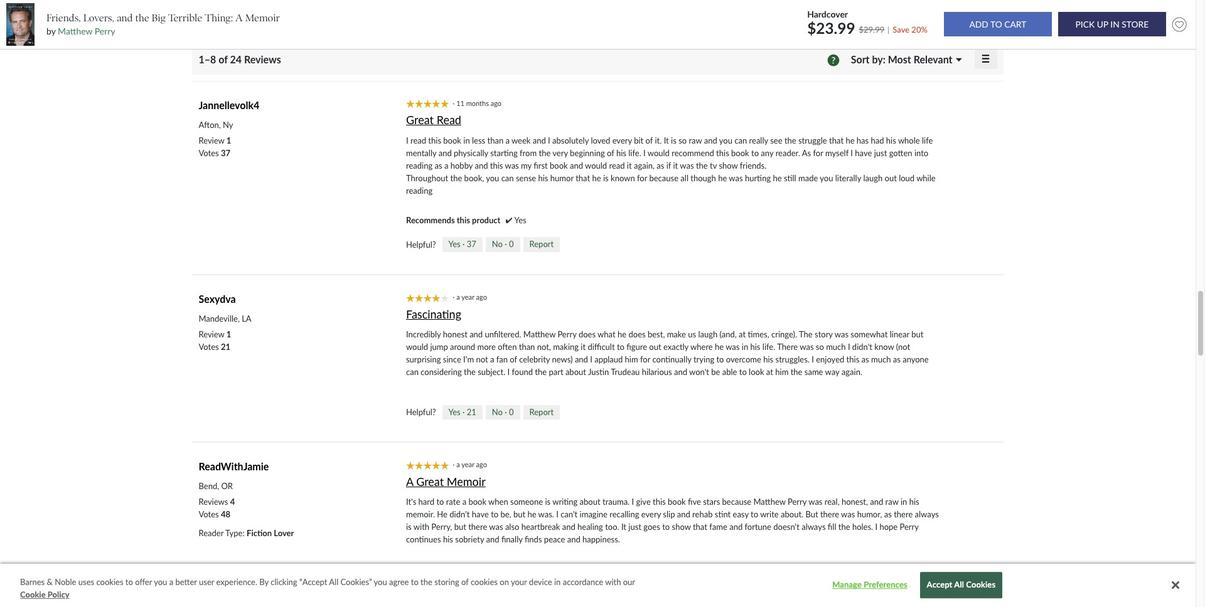 Task type: describe. For each thing, give the bounding box(es) containing it.
whole
[[899, 136, 920, 146]]

is up was.
[[545, 498, 551, 508]]

2 horizontal spatial it
[[673, 161, 678, 171]]

and right peace
[[568, 535, 581, 545]]

and up more
[[470, 330, 483, 340]]

1 horizontal spatial always
[[915, 510, 939, 520]]

this up yes · 37
[[457, 215, 470, 225]]

just inside i read this book in less than a week and i absolutely loved every bit of it. it is so raw and you can really see the struggle that he has had his whole life mentally and physically starting from the very beginning of his life. i would recommend this book to any reader. as for myself i have just gotten into reading as a hobby and this was my first book and would read it again, as if it was the tv show friends. throughout the book, you can sense his humor that he is known for because all though he was hurting he still made you literally laugh out loud while reading
[[875, 148, 888, 158]]

still
[[784, 173, 797, 183]]

have inside i read this book in less than a week and i absolutely loved every bit of it. it is so raw and you can really see the struggle that he has had his whole life mentally and physically starting from the very beginning of his life. i would recommend this book to any reader. as for myself i have just gotten into reading as a hobby and this was my first book and would read it again, as if it was the tv show friends. throughout the book, you can sense his humor that he is known for because all though he was hurting he still made you literally laugh out loud while reading
[[855, 148, 873, 158]]

accept all cookies
[[927, 581, 996, 591]]

lover
[[274, 529, 294, 539]]

votes for fascinating
[[199, 342, 219, 352]]

and down continually
[[674, 367, 688, 378]]

0 horizontal spatial but
[[454, 523, 466, 533]]

type:
[[225, 529, 245, 539]]

was left my
[[505, 161, 519, 171]]

0 horizontal spatial always
[[802, 523, 826, 533]]

of inside "barnes & noble uses cookies to offer you a better user experience. by clicking "accept all cookies" you agree to the storing of cookies on your device in accordance with our cookie policy"
[[462, 578, 469, 588]]

0 horizontal spatial that
[[576, 173, 590, 183]]

report for great read
[[530, 240, 554, 250]]

very
[[553, 148, 568, 158]]

your
[[511, 578, 527, 588]]

literally
[[836, 173, 862, 183]]

ny
[[223, 120, 233, 130]]

report button for fascinating
[[523, 405, 560, 420]]

his right had
[[887, 136, 897, 146]]

1 horizontal spatial it
[[627, 161, 632, 171]]

1 horizontal spatial there
[[821, 510, 840, 520]]

a inside "barnes & noble uses cookies to offer you a better user experience. by clicking "accept all cookies" you agree to the storing of cookies on your device in accordance with our cookie policy"
[[169, 578, 173, 588]]

1 horizontal spatial can
[[502, 173, 514, 183]]

year for a great memoir
[[462, 461, 475, 469]]

was down friends.
[[729, 173, 743, 183]]

as inside it's hard to rate a book when someone is writing about trauma. i give this book five stars because matthew perry was real, honest, and raw in his memoir. he didn't have to be, but he was. i can't imagine recalling every slip and rehab stint easy to write about. but there was humor, as there always is with perry, but there was also heartbreak and healing too. it just goes to show that fame and fortune doesn't always fill the holes. i hope perry continues his sobriety and finally finds peace and happiness.
[[885, 510, 892, 520]]

about.
[[781, 510, 804, 520]]

he down (and,
[[715, 342, 724, 352]]

continually
[[653, 355, 692, 365]]

user
[[199, 578, 214, 588]]

out inside i read this book in less than a week and i absolutely loved every bit of it. it is so raw and you can really see the struggle that he has had his whole life mentally and physically starting from the very beginning of his life. i would recommend this book to any reader. as for myself i have just gotten into reading as a hobby and this was my first book and would read it again, as if it was the tv show friends. throughout the book, you can sense his humor that he is known for because all though he was hurting he still made you literally laugh out loud while reading
[[885, 173, 897, 183]]

1 horizontal spatial 21
[[467, 407, 477, 417]]

as up again.
[[862, 355, 870, 365]]

doesn't
[[774, 523, 800, 533]]

uses
[[78, 578, 94, 588]]

found
[[512, 367, 533, 378]]

struggles.
[[776, 355, 810, 365]]

though
[[691, 173, 716, 183]]

mandeville,
[[199, 314, 240, 324]]

reader type: fiction lover
[[199, 529, 294, 539]]

helpful? for great read
[[406, 240, 436, 250]]

to up fortune
[[751, 510, 759, 520]]

as up throughout
[[435, 161, 442, 171]]

0 vertical spatial at
[[739, 330, 746, 340]]

0 vertical spatial him
[[625, 355, 638, 365]]

sense
[[516, 173, 536, 183]]

subject.
[[478, 367, 506, 378]]

was down honest,
[[842, 510, 856, 520]]

sort by: most relevant ▼
[[851, 53, 962, 66]]

i left the 'give'
[[632, 498, 634, 508]]

and up book,
[[475, 161, 488, 171]]

and up from
[[533, 136, 546, 146]]

book up physically
[[444, 136, 462, 146]]

a left the hobby
[[445, 161, 449, 171]]

2 horizontal spatial there
[[894, 510, 913, 520]]

also
[[505, 523, 520, 533]]

as down (not
[[893, 355, 901, 365]]

to left figure
[[617, 342, 625, 352]]

this up mentally
[[428, 136, 441, 146]]

perry right 'hope'
[[900, 523, 919, 533]]

is down memoir.
[[406, 523, 412, 533]]

i up same
[[812, 355, 814, 365]]

report button for great read
[[523, 238, 560, 252]]

every inside it's hard to rate a book when someone is writing about trauma. i give this book five stars because matthew perry was real, honest, and raw in his memoir. he didn't have to be, but he was. i can't imagine recalling every slip and rehab stint easy to write about. but there was humor, as there always is with perry, but there was also heartbreak and healing too. it just goes to show that fame and fortune doesn't always fill the holes. i hope perry continues his sobriety and finally finds peace and happiness.
[[642, 510, 661, 520]]

better
[[175, 578, 197, 588]]

2 horizontal spatial can
[[735, 136, 747, 146]]

would inside incredibly honest and unfiltered. matthew perry does what he does best, make us laugh (and, at times, cringe). the story was somewhat linear but would jump around more often than not, making it difficult to figure out exactly where he was in his life. there was so much i didn't know (not surprising since i'm not a fan of celebrity news) and i applaud him for continually trying to overcome his struggles. i enjoyed this as much as anyone can considering the subject. i found the part about justin trudeau hilarious and won't be able to look at him the same way again.
[[406, 342, 428, 352]]

loud
[[899, 173, 915, 183]]

i up mentally
[[406, 136, 409, 146]]

you right book,
[[486, 173, 499, 183]]

finds
[[525, 535, 542, 545]]

beginning
[[570, 148, 605, 158]]

content helpfulness group for great read
[[406, 238, 560, 253]]

was down (and,
[[726, 342, 740, 352]]

add to wishlist image
[[1170, 14, 1190, 35]]

agree
[[389, 578, 409, 588]]

1 for fascinating
[[227, 330, 231, 340]]

applaud
[[595, 355, 623, 365]]

story
[[815, 330, 833, 340]]

fame
[[710, 523, 728, 533]]

in inside incredibly honest and unfiltered. matthew perry does what he does best, make us laugh (and, at times, cringe). the story was somewhat linear but would jump around more often than not, making it difficult to figure out exactly where he was in his life. there was so much i didn't know (not surprising since i'm not a fan of celebrity news) and i applaud him for continually trying to overcome his struggles. i enjoyed this as much as anyone can considering the subject. i found the part about justin trudeau hilarious and won't be able to look at him the same way again.
[[742, 342, 749, 352]]

and up humor,
[[871, 498, 884, 508]]

ago for great read
[[491, 99, 502, 107]]

humor
[[551, 173, 574, 183]]

the down celebrity
[[535, 367, 547, 378]]

sexydva
[[199, 293, 236, 305]]

is left known
[[603, 173, 609, 183]]

raw inside i read this book in less than a week and i absolutely loved every bit of it. it is so raw and you can really see the struggle that he has had his whole life mentally and physically starting from the very beginning of his life. i would recommend this book to any reader. as for myself i have just gotten into reading as a hobby and this was my first book and would read it again, as if it was the tv show friends. throughout the book, you can sense his humor that he is known for because all though he was hurting he still made you literally laugh out loud while reading
[[689, 136, 702, 146]]

and up the hobby
[[439, 148, 452, 158]]

you left really
[[720, 136, 733, 146]]

holes.
[[853, 523, 874, 533]]

heartbreak
[[522, 523, 560, 533]]

was down be,
[[489, 523, 503, 533]]

was down the
[[800, 342, 814, 352]]

2 does from the left
[[629, 330, 646, 340]]

celebrity
[[519, 355, 550, 365]]

&
[[47, 578, 53, 588]]

manage preferences button
[[831, 574, 910, 599]]

2 cookies from the left
[[471, 578, 498, 588]]

book up the slip
[[668, 498, 686, 508]]

it's
[[406, 498, 417, 508]]

and right news)
[[575, 355, 588, 365]]

i left absolutely
[[548, 136, 551, 146]]

our
[[623, 578, 635, 588]]

his up known
[[617, 148, 627, 158]]

i left the found
[[508, 367, 510, 378]]

so inside incredibly honest and unfiltered. matthew perry does what he does best, make us laugh (and, at times, cringe). the story was somewhat linear but would jump around more often than not, making it difficult to figure out exactly where he was in his life. there was so much i didn't know (not surprising since i'm not a fan of celebrity news) and i applaud him for continually trying to overcome his struggles. i enjoyed this as much as anyone can considering the subject. i found the part about justin trudeau hilarious and won't be able to look at him the same way again.
[[816, 342, 824, 352]]

has
[[857, 136, 869, 146]]

≡
[[982, 50, 991, 67]]

fill
[[828, 523, 837, 533]]

1 horizontal spatial would
[[585, 161, 607, 171]]

cookies
[[967, 581, 996, 591]]

0 horizontal spatial there
[[469, 523, 487, 533]]

a up a great memoir
[[457, 461, 460, 469]]

about inside it's hard to rate a book when someone is writing about trauma. i give this book five stars because matthew perry was real, honest, and raw in his memoir. he didn't have to be, but he was. i can't imagine recalling every slip and rehab stint easy to write about. but there was humor, as there always is with perry, but there was also heartbreak and healing too. it just goes to show that fame and fortune doesn't always fill the holes. i hope perry continues his sobriety and finally finds peace and happiness.
[[580, 498, 601, 508]]

cookie policy link
[[20, 589, 69, 602]]

was up but
[[809, 498, 823, 508]]

the down struggles.
[[791, 367, 803, 378]]

no for fascinating
[[492, 407, 503, 417]]

i left 'hope'
[[876, 523, 878, 533]]

policy
[[48, 590, 69, 600]]

a inside it's hard to rate a book when someone is writing about trauma. i give this book five stars because matthew perry was real, honest, and raw in his memoir. he didn't have to be, but he was. i can't imagine recalling every slip and rehab stint easy to write about. but there was humor, as there always is with perry, but there was also heartbreak and healing too. it just goes to show that fame and fortune doesn't always fill the holes. i hope perry continues his sobriety and finally finds peace and happiness.
[[463, 498, 467, 508]]

show inside i read this book in less than a week and i absolutely loved every bit of it. it is so raw and you can really see the struggle that he has had his whole life mentally and physically starting from the very beginning of his life. i would recommend this book to any reader. as for myself i have just gotten into reading as a hobby and this was my first book and would read it again, as if it was the tv show friends. throughout the book, you can sense his humor that he is known for because all though he was hurting he still made you literally laugh out loud while reading
[[719, 161, 738, 171]]

book up friends.
[[732, 148, 750, 158]]

was.
[[539, 510, 554, 520]]

list for great
[[199, 134, 231, 159]]

and right the slip
[[677, 510, 691, 520]]

1 vertical spatial for
[[637, 173, 648, 183]]

you right made
[[820, 173, 834, 183]]

hope
[[880, 523, 898, 533]]

11
[[457, 99, 465, 107]]

write
[[761, 510, 779, 520]]

known
[[611, 173, 635, 183]]

2 vertical spatial read
[[609, 161, 625, 171]]

to up be
[[717, 355, 724, 365]]

friends, lovers, and the big terrible thing: a memoir image
[[6, 3, 34, 46]]

read for i read this book in less than a week and i absolutely loved every bit of it. it is so raw and you can really see the struggle that he has had his whole life mentally and physically starting from the very beginning of his life. i would recommend this book to any reader. as for myself i have just gotten into reading as a hobby and this was my first book and would read it again, as if it was the tv show friends. throughout the book, you can sense his humor that he is known for because all though he was hurting he still made you literally laugh out loud while reading
[[411, 136, 426, 146]]

1 vertical spatial but
[[514, 510, 526, 520]]

0 vertical spatial 1
[[202, 3, 208, 13]]

review for fascinating
[[199, 330, 224, 340]]

able
[[723, 367, 738, 378]]

0 vertical spatial for
[[814, 148, 824, 158]]

≡ button
[[975, 49, 998, 69]]

into
[[915, 148, 929, 158]]

because inside i read this book in less than a week and i absolutely loved every bit of it. it is so raw and you can really see the struggle that he has had his whole life mentally and physically starting from the very beginning of his life. i would recommend this book to any reader. as for myself i have just gotten into reading as a hobby and this was my first book and would read it again, as if it was the tv show friends. throughout the book, you can sense his humor that he is known for because all though he was hurting he still made you literally laugh out loud while reading
[[650, 173, 679, 183]]

of down the loved
[[607, 148, 615, 158]]

the up the reader.
[[785, 136, 797, 146]]

yes · 37
[[449, 240, 477, 250]]

he right what on the bottom
[[618, 330, 627, 340]]

list for a
[[199, 496, 235, 522]]

no · 0 for great read
[[492, 240, 514, 250]]

myself
[[826, 148, 849, 158]]

his down first
[[538, 173, 549, 183]]

his up look
[[764, 355, 774, 365]]

i up again,
[[644, 148, 646, 158]]

1 reading from the top
[[406, 161, 433, 171]]

book left 'when'
[[469, 498, 487, 508]]

figure
[[627, 342, 647, 352]]

give
[[636, 498, 651, 508]]

had
[[871, 136, 885, 146]]

part
[[549, 367, 564, 378]]

1 horizontal spatial memoir
[[447, 475, 486, 489]]

justin
[[588, 367, 609, 378]]

this inside incredibly honest and unfiltered. matthew perry does what he does best, make us laugh (and, at times, cringe). the story was somewhat linear but would jump around more often than not, making it difficult to figure out exactly where he was in his life. there was so much i didn't know (not surprising since i'm not a fan of celebrity news) and i applaud him for continually trying to overcome his struggles. i enjoyed this as much as anyone can considering the subject. i found the part about justin trudeau hilarious and won't be able to look at him the same way again.
[[847, 355, 860, 365]]

slip
[[663, 510, 675, 520]]

rate
[[446, 498, 461, 508]]

thing:
[[205, 12, 233, 24]]

accept all cookies button
[[920, 573, 1003, 599]]

2 horizontal spatial that
[[830, 136, 844, 146]]

votes for great read
[[199, 148, 219, 158]]

can inside incredibly honest and unfiltered. matthew perry does what he does best, make us laugh (and, at times, cringe). the story was somewhat linear but would jump around more often than not, making it difficult to figure out exactly where he was in his life. there was so much i didn't know (not surprising since i'm not a fan of celebrity news) and i applaud him for continually trying to overcome his struggles. i enjoyed this as much as anyone can considering the subject. i found the part about justin trudeau hilarious and won't be able to look at him the same way again.
[[406, 367, 419, 378]]

as left if
[[657, 161, 665, 171]]

the left "tv"
[[696, 161, 708, 171]]

a inside incredibly honest and unfiltered. matthew perry does what he does best, make us laugh (and, at times, cringe). the story was somewhat linear but would jump around more often than not, making it difficult to figure out exactly where he was in his life. there was so much i didn't know (not surprising since i'm not a fan of celebrity news) and i applaud him for continually trying to overcome his struggles. i enjoyed this as much as anyone can considering the subject. i found the part about justin trudeau hilarious and won't be able to look at him the same way again.
[[490, 355, 494, 365]]

jannellevolk4
[[199, 99, 260, 111]]

be,
[[501, 510, 512, 520]]

same
[[805, 367, 824, 378]]

matthew inside incredibly honest and unfiltered. matthew perry does what he does best, make us laugh (and, at times, cringe). the story was somewhat linear but would jump around more often than not, making it difficult to figure out exactly where he was in his life. there was so much i didn't know (not surprising since i'm not a fan of celebrity news) and i applaud him for continually trying to overcome his struggles. i enjoyed this as much as anyone can considering the subject. i found the part about justin trudeau hilarious and won't be able to look at him the same way again.
[[524, 330, 556, 340]]

continues
[[406, 535, 441, 545]]

2 list from the top
[[199, 329, 231, 354]]

1 for great read
[[227, 136, 231, 146]]

was right the story at the bottom of page
[[835, 330, 849, 340]]

months
[[466, 99, 489, 107]]

1 horizontal spatial at
[[767, 367, 774, 378]]

life. inside i read this book in less than a week and i absolutely loved every bit of it. it is so raw and you can really see the struggle that he has had his whole life mentally and physically starting from the very beginning of his life. i would recommend this book to any reader. as for myself i have just gotten into reading as a hobby and this was my first book and would read it again, as if it was the tv show friends. throughout the book, you can sense his humor that he is known for because all though he was hurting he still made you literally laugh out loud while reading
[[629, 148, 642, 158]]

review for great read
[[199, 136, 224, 146]]

☆
[[208, 5, 214, 11]]

▼
[[957, 57, 962, 63]]

ago for a great memoir
[[476, 461, 487, 469]]

imagine
[[580, 510, 608, 520]]

he right though
[[718, 173, 727, 183]]

know
[[875, 342, 894, 352]]

on
[[500, 578, 509, 588]]

i right myself
[[851, 148, 853, 158]]

hardcover
[[808, 9, 848, 19]]

to down overcome in the right bottom of the page
[[740, 367, 747, 378]]

the inside "barnes & noble uses cookies to offer you a better user experience. by clicking "accept all cookies" you agree to the storing of cookies on your device in accordance with our cookie policy"
[[421, 578, 433, 588]]

look
[[749, 367, 765, 378]]

raw inside it's hard to rate a book when someone is writing about trauma. i give this book five stars because matthew perry was real, honest, and raw in his memoir. he didn't have to be, but he was. i can't imagine recalling every slip and rehab stint easy to write about. but there was humor, as there always is with perry, but there was also heartbreak and healing too. it just goes to show that fame and fortune doesn't always fill the holes. i hope perry continues his sobriety and finally finds peace and happiness.
[[886, 498, 899, 508]]

i up again.
[[848, 342, 851, 352]]

didn't inside incredibly honest and unfiltered. matthew perry does what he does best, make us laugh (and, at times, cringe). the story was somewhat linear but would jump around more often than not, making it difficult to figure out exactly where he was in his life. there was so much i didn't know (not surprising since i'm not a fan of celebrity news) and i applaud him for continually trying to overcome his struggles. i enjoyed this as much as anyone can considering the subject. i found the part about justin trudeau hilarious and won't be able to look at him the same way again.
[[853, 342, 873, 352]]

too.
[[605, 523, 620, 533]]

he left still
[[773, 173, 782, 183]]

helpful? for fascinating
[[406, 408, 436, 418]]

best,
[[648, 330, 665, 340]]

1 does from the left
[[579, 330, 596, 340]]

but
[[806, 510, 819, 520]]

barnes
[[20, 578, 45, 588]]

to right 'agree'
[[411, 578, 419, 588]]

a up fascinating
[[457, 293, 460, 302]]

noble
[[55, 578, 76, 588]]

to down the slip
[[663, 523, 670, 533]]

perry up about.
[[788, 498, 807, 508]]

so inside i read this book in less than a week and i absolutely loved every bit of it. it is so raw and you can really see the struggle that he has had his whole life mentally and physically starting from the very beginning of his life. i would recommend this book to any reader. as for myself i have just gotten into reading as a hobby and this was my first book and would read it again, as if it was the tv show friends. throughout the book, you can sense his humor that he is known for because all though he was hurting he still made you literally laugh out loud while reading
[[679, 136, 687, 146]]

the down the hobby
[[451, 173, 462, 183]]

laugh inside incredibly honest and unfiltered. matthew perry does what he does best, make us laugh (and, at times, cringe). the story was somewhat linear but would jump around more often than not, making it difficult to figure out exactly where he was in his life. there was so much i didn't know (not surprising since i'm not a fan of celebrity news) and i applaud him for continually trying to overcome his struggles. i enjoyed this as much as anyone can considering the subject. i found the part about justin trudeau hilarious and won't be able to look at him the same way again.
[[699, 330, 718, 340]]

fortune
[[745, 523, 772, 533]]

privacy alert dialog
[[0, 565, 1196, 608]]

ago for fascinating
[[476, 293, 487, 302]]

37 inside afton, ny review 1 votes 37
[[221, 148, 231, 158]]



Task type: vqa. For each thing, say whether or not it's contained in the screenshot.
down arrow icon
no



Task type: locate. For each thing, give the bounding box(es) containing it.
news)
[[552, 355, 573, 365]]

trudeau
[[611, 367, 640, 378]]

votes inside the 'mandeville, la review 1 votes 21'
[[199, 342, 219, 352]]

0 vertical spatial ago
[[491, 99, 502, 107]]

2 content helpfulness group from the top
[[406, 405, 560, 420]]

1 horizontal spatial didn't
[[853, 342, 873, 352]]

read
[[437, 113, 462, 127], [411, 136, 426, 146], [609, 161, 625, 171]]

1 vertical spatial content helpfulness group
[[406, 405, 560, 420]]

1 horizontal spatial so
[[816, 342, 824, 352]]

product up yes · 37
[[472, 215, 501, 225]]

raw up 'hope'
[[886, 498, 899, 508]]

every inside i read this book in less than a week and i absolutely loved every bit of it. it is so raw and you can really see the struggle that he has had his whole life mentally and physically starting from the very beginning of his life. i would recommend this book to any reader. as for myself i have just gotten into reading as a hobby and this was my first book and would read it again, as if it was the tv show friends. throughout the book, you can sense his humor that he is known for because all though he was hurting he still made you literally laugh out loud while reading
[[613, 136, 632, 146]]

raw
[[689, 136, 702, 146], [886, 498, 899, 508]]

than inside incredibly honest and unfiltered. matthew perry does what he does best, make us laugh (and, at times, cringe). the story was somewhat linear but would jump around more often than not, making it difficult to figure out exactly where he was in his life. there was so much i didn't know (not surprising since i'm not a fan of celebrity news) and i applaud him for continually trying to overcome his struggles. i enjoyed this as much as anyone can considering the subject. i found the part about justin trudeau hilarious and won't be able to look at him the same way again.
[[519, 342, 535, 352]]

i right was.
[[557, 510, 559, 520]]

no · 0
[[492, 240, 514, 250], [492, 407, 514, 417]]

1 inside the 'mandeville, la review 1 votes 21'
[[227, 330, 231, 340]]

incredibly
[[406, 330, 441, 340]]

2 no from the top
[[492, 407, 503, 417]]

helpful? left yes · 37
[[406, 240, 436, 250]]

0 vertical spatial have
[[855, 148, 873, 158]]

1 vertical spatial laugh
[[699, 330, 718, 340]]

year
[[462, 293, 475, 302], [462, 461, 475, 469]]

1 no from the top
[[492, 240, 503, 250]]

1 recommends from the top
[[406, 215, 455, 225]]

perry inside incredibly honest and unfiltered. matthew perry does what he does best, make us laugh (and, at times, cringe). the story was somewhat linear but would jump around more often than not, making it difficult to figure out exactly where he was in his life. there was so much i didn't know (not surprising since i'm not a fan of celebrity news) and i applaud him for continually trying to overcome his struggles. i enjoyed this as much as anyone can considering the subject. i found the part about justin trudeau hilarious and won't be able to look at him the same way again.
[[558, 330, 577, 340]]

raw up recommend
[[689, 136, 702, 146]]

0 vertical spatial much
[[827, 342, 846, 352]]

report for fascinating
[[530, 407, 554, 417]]

2 review from the top
[[199, 330, 224, 340]]

3 list from the top
[[199, 496, 235, 522]]

0 down the found
[[509, 407, 514, 417]]

0 vertical spatial great
[[406, 113, 434, 127]]

of right storing
[[462, 578, 469, 588]]

making
[[553, 342, 579, 352]]

0 vertical spatial laugh
[[864, 173, 883, 183]]

trying
[[694, 355, 715, 365]]

to up he
[[437, 498, 444, 508]]

1 vertical spatial helpful?
[[406, 408, 436, 418]]

0 vertical spatial so
[[679, 136, 687, 146]]

1 vertical spatial show
[[672, 523, 691, 533]]

0 horizontal spatial than
[[488, 136, 504, 146]]

0 vertical spatial product
[[472, 215, 501, 225]]

absolutely
[[553, 136, 589, 146]]

· a year ago up a great memoir
[[453, 461, 491, 469]]

0 vertical spatial about
[[566, 367, 586, 378]]

i
[[406, 136, 409, 146], [548, 136, 551, 146], [644, 148, 646, 158], [851, 148, 853, 158], [848, 342, 851, 352], [590, 355, 593, 365], [812, 355, 814, 365], [508, 367, 510, 378], [632, 498, 634, 508], [557, 510, 559, 520], [876, 523, 878, 533]]

1–8 of 24 reviews alert
[[199, 53, 286, 65]]

week
[[512, 136, 531, 146]]

have
[[855, 148, 873, 158], [472, 510, 489, 520]]

memoir up rate at left
[[447, 475, 486, 489]]

at
[[739, 330, 746, 340], [767, 367, 774, 378]]

with inside it's hard to rate a book when someone is writing about trauma. i give this book five stars because matthew perry was real, honest, and raw in his memoir. he didn't have to be, but he was. i can't imagine recalling every slip and rehab stint easy to write about. but there was humor, as there always is with perry, but there was also heartbreak and healing too. it just goes to show that fame and fortune doesn't always fill the holes. i hope perry continues his sobriety and finally finds peace and happiness.
[[414, 523, 430, 533]]

since
[[443, 355, 461, 365]]

life. down bit
[[629, 148, 642, 158]]

0 vertical spatial didn't
[[853, 342, 873, 352]]

but up sobriety at the bottom left of the page
[[454, 523, 466, 533]]

1 horizontal spatial him
[[776, 367, 789, 378]]

it inside it's hard to rate a book when someone is writing about trauma. i give this book five stars because matthew perry was real, honest, and raw in his memoir. he didn't have to be, but he was. i can't imagine recalling every slip and rehab stint easy to write about. but there was humor, as there always is with perry, but there was also heartbreak and healing too. it just goes to show that fame and fortune doesn't always fill the holes. i hope perry continues his sobriety and finally finds peace and happiness.
[[622, 523, 627, 533]]

1 horizontal spatial that
[[693, 523, 708, 533]]

1 horizontal spatial matthew
[[524, 330, 556, 340]]

0 horizontal spatial just
[[629, 523, 642, 533]]

in inside it's hard to rate a book when someone is writing about trauma. i give this book five stars because matthew perry was real, honest, and raw in his memoir. he didn't have to be, but he was. i can't imagine recalling every slip and rehab stint easy to write about. but there was humor, as there always is with perry, but there was also heartbreak and healing too. it just goes to show that fame and fortune doesn't always fill the holes. i hope perry continues his sobriety and finally finds peace and happiness.
[[901, 498, 908, 508]]

no · 0 right 'yes · 21'
[[492, 407, 514, 417]]

healing
[[578, 523, 603, 533]]

of left 24
[[219, 53, 228, 65]]

or
[[221, 482, 233, 492]]

this up again.
[[847, 355, 860, 365]]

1 horizontal spatial life.
[[763, 342, 776, 352]]

1 cookies from the left
[[96, 578, 123, 588]]

matthew inside it's hard to rate a book when someone is writing about trauma. i give this book five stars because matthew perry was real, honest, and raw in his memoir. he didn't have to be, but he was. i can't imagine recalling every slip and rehab stint easy to write about. but there was humor, as there always is with perry, but there was also heartbreak and healing too. it just goes to show that fame and fortune doesn't always fill the holes. i hope perry continues his sobriety and finally finds peace and happiness.
[[754, 498, 786, 508]]

as
[[435, 161, 442, 171], [657, 161, 665, 171], [862, 355, 870, 365], [893, 355, 901, 365], [885, 510, 892, 520]]

0 vertical spatial just
[[875, 148, 888, 158]]

2 report from the top
[[530, 407, 554, 417]]

0 vertical spatial out
[[885, 173, 897, 183]]

0 horizontal spatial 37
[[221, 148, 231, 158]]

great read
[[406, 113, 462, 127]]

1 0 from the top
[[509, 240, 514, 250]]

2 ✔ from the top
[[506, 565, 513, 575]]

is right it.
[[671, 136, 677, 146]]

where
[[691, 342, 713, 352]]

and inside friends, lovers, and the big terrible thing: a memoir by matthew perry
[[117, 12, 133, 24]]

memoir inside friends, lovers, and the big terrible thing: a memoir by matthew perry
[[245, 12, 280, 24]]

0 horizontal spatial cookies
[[96, 578, 123, 588]]

2 vertical spatial ago
[[476, 461, 487, 469]]

it inside i read this book in less than a week and i absolutely loved every bit of it. it is so raw and you can really see the struggle that he has had his whole life mentally and physically starting from the very beginning of his life. i would recommend this book to any reader. as for myself i have just gotten into reading as a hobby and this was my first book and would read it again, as if it was the tv show friends. throughout the book, you can sense his humor that he is known for because all though he was hurting he still made you literally laugh out loud while reading
[[664, 136, 669, 146]]

memoir right thing:
[[245, 12, 280, 24]]

every up goes
[[642, 510, 661, 520]]

2 votes from the top
[[199, 342, 219, 352]]

1 vertical spatial report button
[[523, 405, 560, 420]]

0 horizontal spatial 21
[[221, 342, 231, 352]]

recommends for read
[[406, 215, 455, 225]]

read for great read
[[437, 113, 462, 127]]

1 vertical spatial 37
[[467, 240, 477, 250]]

made
[[799, 173, 818, 183]]

to left be,
[[491, 510, 499, 520]]

afton,
[[199, 120, 221, 130]]

1 horizontal spatial a
[[406, 475, 414, 489]]

None submit
[[944, 12, 1053, 37], [1059, 12, 1167, 37], [944, 12, 1053, 37], [1059, 12, 1167, 37]]

recommends up storing
[[406, 565, 455, 575]]

1 vertical spatial memoir
[[447, 475, 486, 489]]

product up on
[[472, 565, 501, 575]]

incredibly honest and unfiltered. matthew perry does what he does best, make us laugh (and, at times, cringe). the story was somewhat linear but would jump around more often than not, making it difficult to figure out exactly where he was in his life. there was so much i didn't know (not surprising since i'm not a fan of celebrity news) and i applaud him for continually trying to overcome his struggles. i enjoyed this as much as anyone can considering the subject. i found the part about justin trudeau hilarious and won't be able to look at him the same way again.
[[406, 330, 929, 378]]

1 horizontal spatial just
[[875, 148, 888, 158]]

life. down times,
[[763, 342, 776, 352]]

21 inside the 'mandeville, la review 1 votes 21'
[[221, 342, 231, 352]]

didn't inside it's hard to rate a book when someone is writing about trauma. i give this book five stars because matthew perry was real, honest, and raw in his memoir. he didn't have to be, but he was. i can't imagine recalling every slip and rehab stint easy to write about. but there was humor, as there always is with perry, but there was also heartbreak and healing too. it just goes to show that fame and fortune doesn't always fill the holes. i hope perry continues his sobriety and finally finds peace and happiness.
[[450, 510, 470, 520]]

0 vertical spatial list
[[199, 134, 231, 159]]

every left bit
[[613, 136, 632, 146]]

0 vertical spatial with
[[414, 523, 430, 533]]

a left better
[[169, 578, 173, 588]]

fiction
[[247, 529, 272, 539]]

1 helpful? from the top
[[406, 240, 436, 250]]

2 horizontal spatial matthew
[[754, 498, 786, 508]]

experience.
[[216, 578, 257, 588]]

0 horizontal spatial does
[[579, 330, 596, 340]]

he inside it's hard to rate a book when someone is writing about trauma. i give this book five stars because matthew perry was real, honest, and raw in his memoir. he didn't have to be, but he was. i can't imagine recalling every slip and rehab stint easy to write about. but there was humor, as there always is with perry, but there was also heartbreak and healing too. it just goes to show that fame and fortune doesn't always fill the holes. i hope perry continues his sobriety and finally finds peace and happiness.
[[528, 510, 537, 520]]

any
[[761, 148, 774, 158]]

0 for fascinating
[[509, 407, 514, 417]]

can't
[[561, 510, 578, 520]]

0 vertical spatial that
[[830, 136, 844, 146]]

list containing reviews
[[199, 496, 235, 522]]

laugh up where
[[699, 330, 718, 340]]

1 inside afton, ny review 1 votes 37
[[227, 136, 231, 146]]

it right too.
[[622, 523, 627, 533]]

0 vertical spatial 0
[[509, 240, 514, 250]]

the inside it's hard to rate a book when someone is writing about trauma. i give this book five stars because matthew perry was real, honest, and raw in his memoir. he didn't have to be, but he was. i can't imagine recalling every slip and rehab stint easy to write about. but there was humor, as there always is with perry, but there was also heartbreak and healing too. it just goes to show that fame and fortune doesn't always fill the holes. i hope perry continues his sobriety and finally finds peace and happiness.
[[839, 523, 851, 533]]

0 vertical spatial a
[[236, 12, 243, 24]]

no right yes · 37
[[492, 240, 503, 250]]

1 ☆
[[202, 3, 214, 13]]

0 right yes · 37
[[509, 240, 514, 250]]

review down afton,
[[199, 136, 224, 146]]

again.
[[842, 367, 863, 378]]

reviews inside bend, or reviews 4 votes 48
[[199, 498, 228, 508]]

there up fill
[[821, 510, 840, 520]]

manage preferences
[[833, 581, 908, 591]]

out inside incredibly honest and unfiltered. matthew perry does what he does best, make us laugh (and, at times, cringe). the story was somewhat linear but would jump around more often than not, making it difficult to figure out exactly where he was in his life. there was so much i didn't know (not surprising since i'm not a fan of celebrity news) and i applaud him for continually trying to overcome his struggles. i enjoyed this as much as anyone can considering the subject. i found the part about justin trudeau hilarious and won't be able to look at him the same way again.
[[650, 342, 662, 352]]

2 · a year ago from the top
[[453, 461, 491, 469]]

2 no · 0 from the top
[[492, 407, 514, 417]]

1 vertical spatial read
[[411, 136, 426, 146]]

just inside it's hard to rate a book when someone is writing about trauma. i give this book five stars because matthew perry was real, honest, and raw in his memoir. he didn't have to be, but he was. i can't imagine recalling every slip and rehab stint easy to write about. but there was humor, as there always is with perry, but there was also heartbreak and healing too. it just goes to show that fame and fortune doesn't always fill the holes. i hope perry continues his sobriety and finally finds peace and happiness.
[[629, 523, 642, 533]]

1 vertical spatial ✔
[[506, 565, 513, 575]]

of left it.
[[646, 136, 653, 146]]

and up recommend
[[704, 136, 718, 146]]

cookie
[[20, 590, 46, 600]]

cookies right uses
[[96, 578, 123, 588]]

this inside it's hard to rate a book when someone is writing about trauma. i give this book five stars because matthew perry was real, honest, and raw in his memoir. he didn't have to be, but he was. i can't imagine recalling every slip and rehab stint easy to write about. but there was humor, as there always is with perry, but there was also heartbreak and healing too. it just goes to show that fame and fortune doesn't always fill the holes. i hope perry continues his sobriety and finally finds peace and happiness.
[[653, 498, 666, 508]]

content helpfulness group
[[406, 238, 560, 253], [406, 405, 560, 420]]

1 recommends this product ✔ yes from the top
[[406, 215, 527, 225]]

review down mandeville,
[[199, 330, 224, 340]]

2 vertical spatial but
[[454, 523, 466, 533]]

37
[[221, 148, 231, 158], [467, 240, 477, 250]]

that down "rehab"
[[693, 523, 708, 533]]

1 ✔ from the top
[[506, 215, 513, 225]]

this down starting
[[490, 161, 503, 171]]

in right honest,
[[901, 498, 908, 508]]

you left 'agree'
[[374, 578, 387, 588]]

easy
[[733, 510, 749, 520]]

someone
[[511, 498, 543, 508]]

overcome
[[726, 355, 762, 365]]

trauma.
[[603, 498, 630, 508]]

? button
[[828, 53, 840, 68]]

recommend
[[672, 148, 715, 158]]

out down the best,
[[650, 342, 662, 352]]

0 horizontal spatial reviews
[[199, 498, 228, 508]]

stint
[[715, 510, 731, 520]]

0 vertical spatial than
[[488, 136, 504, 146]]

and down can't
[[562, 523, 576, 533]]

he
[[846, 136, 855, 146], [593, 173, 601, 183], [718, 173, 727, 183], [773, 173, 782, 183], [618, 330, 627, 340], [715, 342, 724, 352], [528, 510, 537, 520]]

0 vertical spatial · a year ago
[[453, 293, 491, 302]]

4
[[230, 498, 235, 508]]

$29.99
[[859, 24, 885, 34]]

year for fascinating
[[462, 293, 475, 302]]

0 vertical spatial matthew
[[58, 26, 92, 37]]

2 vertical spatial would
[[406, 342, 428, 352]]

in
[[464, 136, 470, 146], [742, 342, 749, 352], [901, 498, 908, 508], [554, 578, 561, 588]]

2 horizontal spatial but
[[912, 330, 924, 340]]

the up first
[[539, 148, 551, 158]]

it inside incredibly honest and unfiltered. matthew perry does what he does best, make us laugh (and, at times, cringe). the story was somewhat linear but would jump around more often than not, making it difficult to figure out exactly where he was in his life. there was so much i didn't know (not surprising since i'm not a fan of celebrity news) and i applaud him for continually trying to overcome his struggles. i enjoyed this as much as anyone can considering the subject. i found the part about justin trudeau hilarious and won't be able to look at him the same way again.
[[581, 342, 586, 352]]

big
[[152, 12, 166, 24]]

in inside i read this book in less than a week and i absolutely loved every bit of it. it is so raw and you can really see the struggle that he has had his whole life mentally and physically starting from the very beginning of his life. i would recommend this book to any reader. as for myself i have just gotten into reading as a hobby and this was my first book and would read it again, as if it was the tv show friends. throughout the book, you can sense his humor that he is known for because all though he was hurting he still made you literally laugh out loud while reading
[[464, 136, 470, 146]]

report
[[530, 240, 554, 250], [530, 407, 554, 417]]

?
[[828, 54, 840, 66]]

1 vertical spatial life.
[[763, 342, 776, 352]]

0 vertical spatial helpful?
[[406, 240, 436, 250]]

to left offer
[[126, 578, 133, 588]]

2 year from the top
[[462, 461, 475, 469]]

0 vertical spatial review
[[199, 136, 224, 146]]

votes left 48
[[199, 510, 219, 520]]

because inside it's hard to rate a book when someone is writing about trauma. i give this book five stars because matthew perry was real, honest, and raw in his memoir. he didn't have to be, but he was. i can't imagine recalling every slip and rehab stint easy to write about. but there was humor, as there always is with perry, but there was also heartbreak and healing too. it just goes to show that fame and fortune doesn't always fill the holes. i hope perry continues his sobriety and finally finds peace and happiness.
[[723, 498, 752, 508]]

1 year from the top
[[462, 293, 475, 302]]

preferences
[[864, 581, 908, 591]]

for down figure
[[641, 355, 651, 365]]

the left storing
[[421, 578, 433, 588]]

life. inside incredibly honest and unfiltered. matthew perry does what he does best, make us laugh (and, at times, cringe). the story was somewhat linear but would jump around more often than not, making it difficult to figure out exactly where he was in his life. there was so much i didn't know (not surprising since i'm not a fan of celebrity news) and i applaud him for continually trying to overcome his struggles. i enjoyed this as much as anyone can considering the subject. i found the part about justin trudeau hilarious and won't be able to look at him the same way again.
[[763, 342, 776, 352]]

to inside i read this book in less than a week and i absolutely loved every bit of it. it is so raw and you can really see the struggle that he has had his whole life mentally and physically starting from the very beginning of his life. i would recommend this book to any reader. as for myself i have just gotten into reading as a hobby and this was my first book and would read it again, as if it was the tv show friends. throughout the book, you can sense his humor that he is known for because all though he was hurting he still made you literally laugh out loud while reading
[[752, 148, 759, 158]]

1 horizontal spatial much
[[872, 355, 891, 365]]

year up honest
[[462, 293, 475, 302]]

in inside "barnes & noble uses cookies to offer you a better user experience. by clicking "accept all cookies" you agree to the storing of cookies on your device in accordance with our cookie policy"
[[554, 578, 561, 588]]

review inside afton, ny review 1 votes 37
[[199, 136, 224, 146]]

votes inside afton, ny review 1 votes 37
[[199, 148, 219, 158]]

great up mentally
[[406, 113, 434, 127]]

0 vertical spatial it
[[664, 136, 669, 146]]

you right offer
[[154, 578, 167, 588]]

was up all at the right top
[[680, 161, 694, 171]]

barnes & noble uses cookies to offer you a better user experience. by clicking "accept all cookies" you agree to the storing of cookies on your device in accordance with our cookie policy
[[20, 578, 635, 600]]

about inside incredibly honest and unfiltered. matthew perry does what he does best, make us laugh (and, at times, cringe). the story was somewhat linear but would jump around more often than not, making it difficult to figure out exactly where he was in his life. there was so much i didn't know (not surprising since i'm not a fan of celebrity news) and i applaud him for continually trying to overcome his struggles. i enjoyed this as much as anyone can considering the subject. i found the part about justin trudeau hilarious and won't be able to look at him the same way again.
[[566, 367, 586, 378]]

1 horizontal spatial it
[[664, 136, 669, 146]]

product for great read
[[472, 215, 501, 225]]

1 report button from the top
[[523, 238, 560, 252]]

0 vertical spatial report
[[530, 240, 554, 250]]

book
[[444, 136, 462, 146], [732, 148, 750, 158], [550, 161, 568, 171], [469, 498, 487, 508], [668, 498, 686, 508]]

1 vertical spatial just
[[629, 523, 642, 533]]

a up starting
[[506, 136, 510, 146]]

· 11 months ago
[[453, 99, 505, 107]]

1 horizontal spatial 37
[[467, 240, 477, 250]]

a up it's
[[406, 475, 414, 489]]

1 vertical spatial matthew
[[524, 330, 556, 340]]

and down easy
[[730, 523, 743, 533]]

report button
[[523, 238, 560, 252], [523, 405, 560, 420]]

2 0 from the top
[[509, 407, 514, 417]]

1 report from the top
[[530, 240, 554, 250]]

1 horizontal spatial read
[[437, 113, 462, 127]]

and down the beginning
[[570, 161, 583, 171]]

this up "tv"
[[717, 148, 730, 158]]

clicking
[[271, 578, 297, 588]]

product
[[472, 215, 501, 225], [472, 565, 501, 575]]

laugh inside i read this book in less than a week and i absolutely loved every bit of it. it is so raw and you can really see the struggle that he has had his whole life mentally and physically starting from the very beginning of his life. i would recommend this book to any reader. as for myself i have just gotten into reading as a hobby and this was my first book and would read it again, as if it was the tv show friends. throughout the book, you can sense his humor that he is known for because all though he was hurting he still made you literally laugh out loud while reading
[[864, 173, 883, 183]]

recommends up yes · 37
[[406, 215, 455, 225]]

in left "less"
[[464, 136, 470, 146]]

✔ for great read
[[506, 215, 513, 225]]

✔ for a great memoir
[[506, 565, 513, 575]]

of inside incredibly honest and unfiltered. matthew perry does what he does best, make us laugh (and, at times, cringe). the story was somewhat linear but would jump around more often than not, making it difficult to figure out exactly where he was in his life. there was so much i didn't know (not surprising since i'm not a fan of celebrity news) and i applaud him for continually trying to overcome his struggles. i enjoyed this as much as anyone can considering the subject. i found the part about justin trudeau hilarious and won't be able to look at him the same way again.
[[510, 355, 517, 365]]

that inside it's hard to rate a book when someone is writing about trauma. i give this book five stars because matthew perry was real, honest, and raw in his memoir. he didn't have to be, but he was. i can't imagine recalling every slip and rehab stint easy to write about. but there was humor, as there always is with perry, but there was also heartbreak and healing too. it just goes to show that fame and fortune doesn't always fill the holes. i hope perry continues his sobriety and finally finds peace and happiness.
[[693, 523, 708, 533]]

him down struggles.
[[776, 367, 789, 378]]

2 vertical spatial 1
[[227, 330, 231, 340]]

the
[[799, 330, 813, 340]]

with
[[414, 523, 430, 533], [605, 578, 621, 588]]

not,
[[537, 342, 551, 352]]

1 horizontal spatial because
[[723, 498, 752, 508]]

3 votes from the top
[[199, 510, 219, 520]]

2 report button from the top
[[523, 405, 560, 420]]

than up starting
[[488, 136, 504, 146]]

unfiltered.
[[485, 330, 522, 340]]

so
[[679, 136, 687, 146], [816, 342, 824, 352]]

0 vertical spatial every
[[613, 136, 632, 146]]

2 helpful? from the top
[[406, 408, 436, 418]]

as up 'hope'
[[885, 510, 892, 520]]

all right accept
[[955, 581, 965, 591]]

recommends this product ✔ yes for great read
[[406, 215, 527, 225]]

0 vertical spatial can
[[735, 136, 747, 146]]

really
[[750, 136, 769, 146]]

see
[[771, 136, 783, 146]]

writing
[[553, 498, 578, 508]]

1 vertical spatial raw
[[886, 498, 899, 508]]

0 vertical spatial reviews
[[244, 53, 281, 65]]

every
[[613, 136, 632, 146], [642, 510, 661, 520]]

than inside i read this book in less than a week and i absolutely loved every bit of it. it is so raw and you can really see the struggle that he has had his whole life mentally and physically starting from the very beginning of his life. i would recommend this book to any reader. as for myself i have just gotten into reading as a hobby and this was my first book and would read it again, as if it was the tv show friends. throughout the book, you can sense his humor that he is known for because all though he was hurting he still made you literally laugh out loud while reading
[[488, 136, 504, 146]]

24
[[230, 53, 242, 65]]

1 horizontal spatial raw
[[886, 498, 899, 508]]

by
[[46, 26, 56, 37]]

so up recommend
[[679, 136, 687, 146]]

votes inside bend, or reviews 4 votes 48
[[199, 510, 219, 520]]

1 vertical spatial about
[[580, 498, 601, 508]]

1 vertical spatial great
[[416, 475, 444, 489]]

read up mentally
[[411, 136, 426, 146]]

would
[[648, 148, 670, 158], [585, 161, 607, 171], [406, 342, 428, 352]]

2 recommends from the top
[[406, 565, 455, 575]]

for inside incredibly honest and unfiltered. matthew perry does what he does best, make us laugh (and, at times, cringe). the story was somewhat linear but would jump around more often than not, making it difficult to figure out exactly where he was in his life. there was so much i didn't know (not surprising since i'm not a fan of celebrity news) and i applaud him for continually trying to overcome his struggles. i enjoyed this as much as anyone can considering the subject. i found the part about justin trudeau hilarious and won't be able to look at him the same way again.
[[641, 355, 651, 365]]

physically
[[454, 148, 489, 158]]

his right honest,
[[910, 498, 920, 508]]

0 vertical spatial content helpfulness group
[[406, 238, 560, 253]]

2 vertical spatial list
[[199, 496, 235, 522]]

accept
[[927, 581, 953, 591]]

book down very
[[550, 161, 568, 171]]

1 product from the top
[[472, 215, 501, 225]]

his down times,
[[751, 342, 761, 352]]

perry inside friends, lovers, and the big terrible thing: a memoir by matthew perry
[[95, 26, 115, 37]]

0 vertical spatial year
[[462, 293, 475, 302]]

0 vertical spatial show
[[719, 161, 738, 171]]

product for a great memoir
[[472, 565, 501, 575]]

0 for great read
[[509, 240, 514, 250]]

0 horizontal spatial raw
[[689, 136, 702, 146]]

2 reading from the top
[[406, 186, 433, 196]]

no for great read
[[492, 240, 503, 250]]

reviews down bend,
[[199, 498, 228, 508]]

he left has
[[846, 136, 855, 146]]

show right "tv"
[[719, 161, 738, 171]]

matthew inside friends, lovers, and the big terrible thing: a memoir by matthew perry
[[58, 26, 92, 37]]

surprising
[[406, 355, 441, 365]]

but inside incredibly honest and unfiltered. matthew perry does what he does best, make us laugh (and, at times, cringe). the story was somewhat linear but would jump around more often than not, making it difficult to figure out exactly where he was in his life. there was so much i didn't know (not surprising since i'm not a fan of celebrity news) and i applaud him for continually trying to overcome his struggles. i enjoyed this as much as anyone can considering the subject. i found the part about justin trudeau hilarious and won't be able to look at him the same way again.
[[912, 330, 924, 340]]

all inside button
[[955, 581, 965, 591]]

1 no · 0 from the top
[[492, 240, 514, 250]]

0 vertical spatial votes
[[199, 148, 219, 158]]

review inside the 'mandeville, la review 1 votes 21'
[[199, 330, 224, 340]]

have inside it's hard to rate a book when someone is writing about trauma. i give this book five stars because matthew perry was real, honest, and raw in his memoir. he didn't have to be, but he was. i can't imagine recalling every slip and rehab stint easy to write about. but there was humor, as there always is with perry, but there was also heartbreak and healing too. it just goes to show that fame and fortune doesn't always fill the holes. i hope perry continues his sobriety and finally finds peace and happiness.
[[472, 510, 489, 520]]

because up easy
[[723, 498, 752, 508]]

while
[[917, 173, 936, 183]]

0 vertical spatial life.
[[629, 148, 642, 158]]

· a year ago for fascinating
[[453, 293, 491, 302]]

the down i'm
[[464, 367, 476, 378]]

mandeville, la review 1 votes 21
[[199, 314, 252, 352]]

by
[[260, 578, 269, 588]]

0 horizontal spatial read
[[411, 136, 426, 146]]

but right linear
[[912, 330, 924, 340]]

0 vertical spatial would
[[648, 148, 670, 158]]

throughout
[[406, 173, 448, 183]]

2 recommends this product ✔ yes from the top
[[406, 565, 527, 575]]

the inside friends, lovers, and the big terrible thing: a memoir by matthew perry
[[135, 12, 149, 24]]

all
[[329, 578, 339, 588], [955, 581, 965, 591]]

1 votes from the top
[[199, 148, 219, 158]]

no right 'yes · 21'
[[492, 407, 503, 417]]

list
[[199, 134, 231, 159], [199, 329, 231, 354], [199, 496, 235, 522]]

37 inside content helpfulness group
[[467, 240, 477, 250]]

2 product from the top
[[472, 565, 501, 575]]

he left known
[[593, 173, 601, 183]]

show inside it's hard to rate a book when someone is writing about trauma. i give this book five stars because matthew perry was real, honest, and raw in his memoir. he didn't have to be, but he was. i can't imagine recalling every slip and rehab stint easy to write about. but there was humor, as there always is with perry, but there was also heartbreak and healing too. it just goes to show that fame and fortune doesn't always fill the holes. i hope perry continues his sobriety and finally finds peace and happiness.
[[672, 523, 691, 533]]

1 vertical spatial votes
[[199, 342, 219, 352]]

can left really
[[735, 136, 747, 146]]

1 vertical spatial that
[[576, 173, 590, 183]]

1 review from the top
[[199, 136, 224, 146]]

1 horizontal spatial out
[[885, 173, 897, 183]]

recommends this product ✔ yes
[[406, 215, 527, 225], [406, 565, 527, 575]]

content helpfulness group for fascinating
[[406, 405, 560, 420]]

at right (and,
[[739, 330, 746, 340]]

1 horizontal spatial does
[[629, 330, 646, 340]]

21
[[221, 342, 231, 352], [467, 407, 477, 417]]

perry down lovers,
[[95, 26, 115, 37]]

la
[[242, 314, 252, 324]]

a inside friends, lovers, and the big terrible thing: a memoir by matthew perry
[[236, 12, 243, 24]]

often
[[498, 342, 517, 352]]

recommends for great
[[406, 565, 455, 575]]

you
[[720, 136, 733, 146], [486, 173, 499, 183], [820, 173, 834, 183], [154, 578, 167, 588], [374, 578, 387, 588]]

1 content helpfulness group from the top
[[406, 238, 560, 253]]

his down the perry,
[[443, 535, 453, 545]]

stars
[[703, 498, 720, 508]]

1 vertical spatial recommends this product ✔ yes
[[406, 565, 527, 575]]

there
[[778, 342, 798, 352]]

no · 0 for fascinating
[[492, 407, 514, 417]]

always
[[915, 510, 939, 520], [802, 523, 826, 533]]

1 vertical spatial would
[[585, 161, 607, 171]]

i up justin
[[590, 355, 593, 365]]

most
[[888, 54, 912, 66]]

him
[[625, 355, 638, 365], [776, 367, 789, 378]]

1 horizontal spatial cookies
[[471, 578, 498, 588]]

life.
[[629, 148, 642, 158], [763, 342, 776, 352]]

1 vertical spatial him
[[776, 367, 789, 378]]

1 list from the top
[[199, 134, 231, 159]]

recalling
[[610, 510, 640, 520]]

that up myself
[[830, 136, 844, 146]]

1 vertical spatial 1
[[227, 136, 231, 146]]

recommends this product ✔ yes for a great memoir
[[406, 565, 527, 575]]

this right the 'give'
[[653, 498, 666, 508]]

and left finally
[[486, 535, 500, 545]]

· a year ago for a great memoir
[[453, 461, 491, 469]]

0 horizontal spatial laugh
[[699, 330, 718, 340]]

have down has
[[855, 148, 873, 158]]

1 vertical spatial 0
[[509, 407, 514, 417]]

1 · a year ago from the top
[[453, 293, 491, 302]]

2 vertical spatial matthew
[[754, 498, 786, 508]]

1 vertical spatial 21
[[467, 407, 477, 417]]

with inside "barnes & noble uses cookies to offer you a better user experience. by clicking "accept all cookies" you agree to the storing of cookies on your device in accordance with our cookie policy"
[[605, 578, 621, 588]]

votes down mandeville,
[[199, 342, 219, 352]]

yes · 21
[[449, 407, 477, 417]]

all inside "barnes & noble uses cookies to offer you a better user experience. by clicking "accept all cookies" you agree to the storing of cookies on your device in accordance with our cookie policy"
[[329, 578, 339, 588]]

1 horizontal spatial every
[[642, 510, 661, 520]]

he down someone
[[528, 510, 537, 520]]

1 horizontal spatial show
[[719, 161, 738, 171]]

0 horizontal spatial can
[[406, 367, 419, 378]]

this up storing
[[457, 565, 470, 575]]



